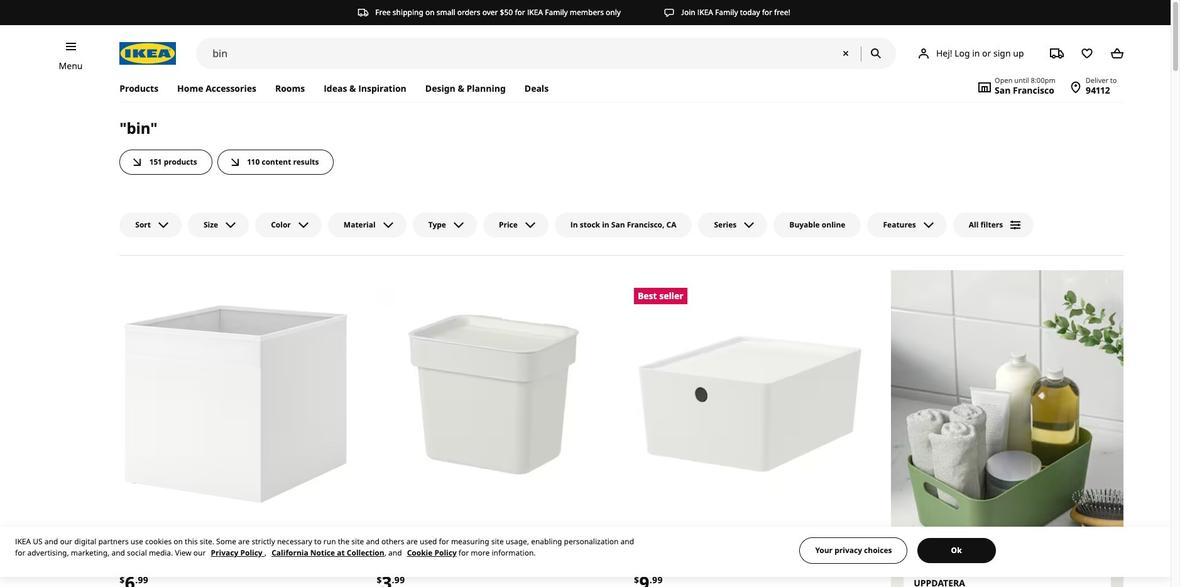 Task type: vqa. For each thing, say whether or not it's contained in the screenshot.
the Review: 4.4 out of 5 stars. Total reviews: 2592 image
no



Task type: locate. For each thing, give the bounding box(es) containing it.
None search field
[[196, 38, 896, 69]]



Task type: describe. For each thing, give the bounding box(es) containing it.
ikea logotype, go to start page image
[[120, 42, 176, 65]]

Search by product text field
[[196, 38, 896, 69]]



